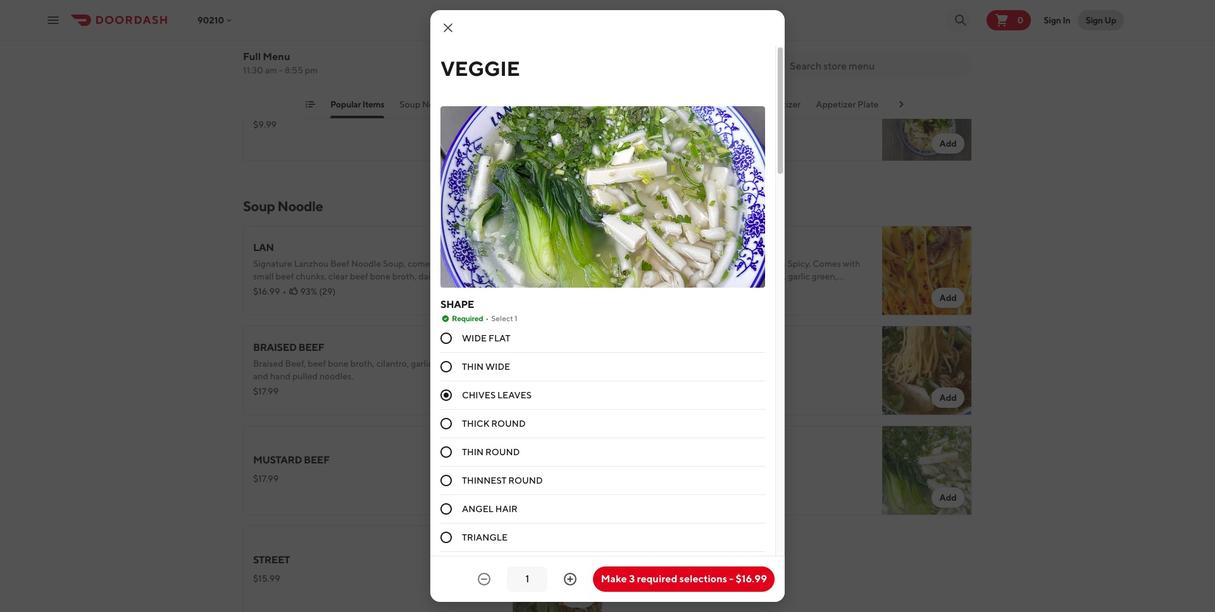 Task type: describe. For each thing, give the bounding box(es) containing it.
with inside the lan signature lanzhou beef noodle soup, comes with sliced beef, small beef chunks, clear beef bone broth, daikon, cilantro, garlic greens, and hand pulled noodles of your choice
[[436, 259, 453, 269]]

dry noodle
[[467, 99, 514, 110]]

shape group
[[441, 298, 765, 553]]

90210
[[197, 15, 224, 25]]

82%
[[668, 287, 686, 297]]

selections
[[680, 573, 727, 585]]

thick round
[[462, 419, 526, 429]]

sliced inside spicy beef mala spicy. choice of mild, spicy or extra spicy. comes with sliced beef, beef chunks, daikon, cilantro, garlic green, spinach, hand pulled noodles
[[623, 272, 646, 282]]

bone inside braised beef braised beef, beef bone broth, cilantro, garlic green, spinach and hand pulled noodles. $17.99
[[328, 359, 349, 369]]

items
[[363, 99, 384, 110]]

soup noodle button
[[400, 98, 452, 118]]

lanzhou
[[294, 259, 329, 269]]

2 dan from the left
[[647, 0, 669, 12]]

fried
[[607, 99, 628, 110]]

Item Search search field
[[790, 59, 962, 73]]

dry
[[467, 99, 482, 110]]

chunks, inside the lan signature lanzhou beef noodle soup, comes with sliced beef, small beef chunks, clear beef bone broth, daikon, cilantro, garlic greens, and hand pulled noodles of your choice
[[296, 272, 327, 282]]

lan signature lanzhou beef noodle soup, comes with sliced beef, small beef chunks, clear beef bone broth, daikon, cilantro, garlic greens, and hand pulled noodles of your choice
[[253, 242, 500, 294]]

THINNEST ROUND radio
[[441, 476, 452, 487]]

noodles.
[[320, 372, 354, 382]]

1 horizontal spatial soup noodle
[[400, 99, 452, 110]]

mustard beef image
[[513, 426, 603, 516]]

shape
[[441, 299, 474, 311]]

hand inside braised beef braised beef, beef bone broth, cilantro, garlic green, spinach and hand pulled noodles. $17.99
[[270, 372, 291, 382]]

1 vertical spatial wide
[[485, 362, 510, 372]]

braised
[[253, 342, 297, 354]]

THICK ROUND radio
[[441, 419, 452, 430]]

dumpling button
[[663, 98, 703, 118]]

TRIANGLE radio
[[441, 532, 452, 544]]

a
[[623, 100, 630, 112]]

increase quantity by 1 image
[[563, 572, 578, 587]]

thin wide
[[462, 362, 510, 372]]

pm
[[305, 65, 318, 75]]

$16.99 for $16.99
[[623, 374, 650, 384]]

hot appetizer button
[[894, 98, 951, 118]]

thin round
[[462, 448, 520, 458]]

menu
[[263, 51, 290, 63]]

signature
[[253, 259, 292, 269]]

• select 1
[[486, 314, 518, 324]]

3
[[629, 573, 635, 585]]

beef up greens,
[[276, 272, 294, 282]]

make
[[601, 573, 627, 585]]

0 vertical spatial wide
[[462, 334, 487, 344]]

beef inside spicy beef mala spicy. choice of mild, spicy or extra spicy. comes with sliced beef, beef chunks, daikon, cilantro, garlic green, spinach, hand pulled noodles
[[670, 272, 688, 282]]

spicy.
[[788, 259, 811, 269]]

noodle inside the lan signature lanzhou beef noodle soup, comes with sliced beef, small beef chunks, clear beef bone broth, daikon, cilantro, garlic greens, and hand pulled noodles of your choice
[[351, 259, 381, 269]]

scroll menu navigation right image
[[896, 99, 906, 110]]

required
[[452, 314, 483, 324]]

pulled for beef
[[680, 284, 705, 294]]

and inside the lan signature lanzhou beef noodle soup, comes with sliced beef, small beef chunks, clear beef bone broth, daikon, cilantro, garlic greens, and hand pulled noodles of your choice
[[308, 284, 323, 294]]

90210 button
[[197, 15, 234, 25]]

rice button
[[574, 98, 592, 118]]

decrease quantity by 1 image
[[477, 572, 492, 587]]

$15.99
[[253, 574, 280, 584]]

braised beef image
[[513, 326, 603, 416]]

pulled inside braised beef braised beef, beef bone broth, cilantro, garlic green, spinach and hand pulled noodles. $17.99
[[292, 372, 318, 382]]

chicken
[[324, 100, 362, 112]]

bone inside the lan signature lanzhou beef noodle soup, comes with sliced beef, small beef chunks, clear beef bone broth, daikon, cilantro, garlic greens, and hand pulled noodles of your choice
[[370, 272, 391, 282]]

xiao long bao image
[[513, 0, 603, 61]]

veggie inside dialog
[[441, 56, 520, 80]]

beef
[[330, 259, 349, 269]]

clear
[[328, 272, 348, 282]]

add for street
[[570, 593, 587, 603]]

required
[[637, 573, 677, 585]]

flat
[[489, 334, 510, 344]]

fried rice
[[607, 99, 648, 110]]

broth, inside the lan signature lanzhou beef noodle soup, comes with sliced beef, small beef chunks, clear beef bone broth, daikon, cilantro, garlic greens, and hand pulled noodles of your choice
[[392, 272, 417, 282]]

lan
[[253, 242, 274, 254]]

mild,
[[709, 259, 729, 269]]

thinnest round
[[462, 476, 543, 486]]

choice
[[668, 259, 697, 269]]

• inside shape group
[[486, 314, 489, 324]]

hot
[[894, 99, 909, 110]]

$17.99 •
[[623, 287, 655, 297]]

chives leaves
[[462, 391, 532, 401]]

$16.99 •
[[253, 287, 286, 297]]

close veggie image
[[441, 20, 456, 35]]

plate
[[858, 99, 879, 110]]

up
[[1105, 15, 1117, 25]]

$16.99 for $16.99 •
[[253, 287, 280, 297]]

garlic inside braised beef braised beef, beef bone broth, cilantro, garlic green, spinach and hand pulled noodles. $17.99
[[411, 359, 433, 369]]

braised
[[253, 359, 283, 369]]

spicy.
[[644, 259, 666, 269]]

spicy
[[623, 242, 652, 254]]

add for a
[[940, 139, 957, 149]]

beef for braised beef
[[298, 342, 324, 354]]

dry noodle button
[[467, 98, 514, 118]]

round for thick round
[[491, 419, 526, 429]]

add button for mouthwatering chicken
[[562, 134, 595, 154]]

ANGEL HAIR radio
[[441, 504, 452, 515]]

appetizer plate button
[[816, 98, 879, 118]]

add button for street
[[562, 588, 595, 608]]

hair
[[495, 505, 518, 515]]

1
[[515, 314, 518, 324]]

noodles for signature
[[374, 284, 406, 294]]

veggie image
[[882, 426, 972, 516]]

• for $19.99 •
[[652, 120, 656, 130]]

am
[[265, 65, 277, 75]]

Current quantity is 1 number field
[[515, 573, 540, 587]]

11:30
[[243, 65, 263, 75]]

noodle up lanzhou
[[277, 198, 323, 215]]

spinach
[[462, 359, 493, 369]]

chicken image
[[882, 326, 972, 416]]

combo button
[[529, 98, 559, 118]]

WIDE FLAT radio
[[441, 333, 452, 344]]

make 3 required selections - $16.99 button
[[593, 567, 775, 592]]

of inside the lan signature lanzhou beef noodle soup, comes with sliced beef, small beef chunks, clear beef bone broth, daikon, cilantro, garlic greens, and hand pulled noodles of your choice
[[408, 284, 416, 294]]

of inside spicy beef mala spicy. choice of mild, spicy or extra spicy. comes with sliced beef, beef chunks, daikon, cilantro, garlic green, spinach, hand pulled noodles
[[699, 259, 707, 269]]

thin for thin round
[[462, 448, 484, 458]]

add for lan
[[570, 293, 587, 303]]

with inside spicy beef mala spicy. choice of mild, spicy or extra spicy. comes with sliced beef, beef chunks, daikon, cilantro, garlic green, spinach, hand pulled noodles
[[843, 259, 860, 269]]

(8)
[[688, 120, 700, 130]]

$19.99 •
[[623, 120, 656, 130]]

appetizer button
[[761, 98, 801, 118]]

hand for beef
[[658, 284, 678, 294]]

sign up link
[[1078, 10, 1124, 30]]

soup,
[[383, 259, 406, 269]]

angel
[[462, 505, 494, 515]]

sign up
[[1086, 15, 1117, 25]]

pulled for signature
[[347, 284, 373, 294]]

combo
[[529, 99, 559, 110]]

93%
[[300, 287, 317, 297]]

chunks, inside spicy beef mala spicy. choice of mild, spicy or extra spicy. comes with sliced beef, beef chunks, daikon, cilantro, garlic green, spinach, hand pulled noodles
[[690, 272, 721, 282]]

beef,
[[285, 359, 306, 369]]

green, inside braised beef braised beef, beef bone broth, cilantro, garlic green, spinach and hand pulled noodles. $17.99
[[435, 359, 460, 369]]



Task type: locate. For each thing, give the bounding box(es) containing it.
full
[[243, 51, 261, 63]]

beef
[[276, 272, 294, 282], [350, 272, 368, 282], [670, 272, 688, 282], [308, 359, 326, 369]]

1 vertical spatial beef
[[298, 342, 324, 354]]

of left mild,
[[699, 259, 707, 269]]

0 vertical spatial and
[[308, 284, 323, 294]]

sign for sign up
[[1086, 15, 1103, 25]]

beef, up • select 1
[[480, 259, 500, 269]]

mustard
[[253, 454, 302, 466]]

1 rice from the left
[[574, 99, 592, 110]]

noodle right dry
[[484, 99, 514, 110]]

add for mustard beef
[[570, 493, 587, 503]]

mustard beef
[[253, 454, 330, 466]]

2 sign from the left
[[1086, 15, 1103, 25]]

street
[[253, 554, 290, 566]]

$17.99 for $17.99
[[253, 474, 279, 484]]

1 vertical spatial round
[[485, 448, 520, 458]]

soup noodle up lan
[[243, 198, 323, 215]]

1 chunks, from the left
[[296, 272, 327, 282]]

1 vertical spatial $16.99
[[623, 374, 650, 384]]

• for $17.99 •
[[651, 287, 655, 297]]

noodle right beef
[[351, 259, 381, 269]]

sign for sign in
[[1044, 15, 1061, 25]]

beef, down spicy.
[[648, 272, 668, 282]]

wide up chives leaves
[[485, 362, 510, 372]]

hand down braised
[[270, 372, 291, 382]]

2 appetizer from the left
[[816, 99, 856, 110]]

soup inside button
[[400, 99, 420, 110]]

thin right thin wide option
[[462, 362, 484, 372]]

beef,
[[480, 259, 500, 269], [648, 272, 668, 282]]

and inside braised beef braised beef, beef bone broth, cilantro, garlic green, spinach and hand pulled noodles. $17.99
[[253, 372, 268, 382]]

0 vertical spatial beef,
[[480, 259, 500, 269]]

appetizer plate
[[816, 99, 879, 110]]

1 horizontal spatial appetizer
[[816, 99, 856, 110]]

0 vertical spatial beef
[[654, 242, 680, 254]]

87% (8)
[[670, 120, 700, 130]]

mouthwatering chicken image
[[513, 72, 603, 161]]

1 horizontal spatial hand
[[325, 284, 345, 294]]

thin right thin round option at the bottom left
[[462, 448, 484, 458]]

round for thinnest round
[[508, 476, 543, 486]]

small
[[253, 272, 274, 282]]

daikon, inside the lan signature lanzhou beef noodle soup, comes with sliced beef, small beef chunks, clear beef bone broth, daikon, cilantro, garlic greens, and hand pulled noodles of your choice
[[418, 272, 448, 282]]

cilantro, inside spicy beef mala spicy. choice of mild, spicy or extra spicy. comes with sliced beef, beef chunks, daikon, cilantro, garlic green, spinach, hand pulled noodles
[[754, 272, 786, 282]]

of left the your
[[408, 284, 416, 294]]

add button
[[932, 34, 965, 54], [562, 134, 595, 154], [932, 134, 965, 154], [562, 288, 595, 308], [932, 288, 965, 308], [932, 388, 965, 408], [562, 488, 595, 508], [932, 488, 965, 508], [562, 588, 595, 608]]

1 horizontal spatial rice
[[630, 99, 648, 110]]

1 horizontal spatial with
[[843, 259, 860, 269]]

rice inside button
[[630, 99, 648, 110]]

1 vertical spatial garlic
[[253, 284, 275, 294]]

beef for spicy beef
[[654, 242, 680, 254]]

0 horizontal spatial beef,
[[480, 259, 500, 269]]

wide flat
[[462, 334, 510, 344]]

popular items
[[330, 99, 384, 110]]

$9.99
[[253, 120, 277, 130]]

beef, inside the lan signature lanzhou beef noodle soup, comes with sliced beef, small beef chunks, clear beef bone broth, daikon, cilantro, garlic greens, and hand pulled noodles of your choice
[[480, 259, 500, 269]]

93% (29)
[[300, 287, 336, 297]]

green, down comes
[[812, 272, 837, 282]]

thin
[[462, 362, 484, 372], [462, 448, 484, 458]]

3 appetizer from the left
[[911, 99, 951, 110]]

beef inside braised beef braised beef, beef bone broth, cilantro, garlic green, spinach and hand pulled noodles. $17.99
[[308, 359, 326, 369]]

2 noodles from the left
[[707, 284, 739, 294]]

bone down 'soup,'
[[370, 272, 391, 282]]

dumpling
[[663, 99, 703, 110]]

green, inside spicy beef mala spicy. choice of mild, spicy or extra spicy. comes with sliced beef, beef chunks, daikon, cilantro, garlic green, spinach, hand pulled noodles
[[812, 272, 837, 282]]

angel hair
[[462, 505, 518, 515]]

THIN ROUND radio
[[441, 447, 452, 458]]

thinnest
[[462, 476, 507, 486]]

2 vertical spatial $16.99
[[736, 573, 767, 585]]

$19.99
[[623, 120, 650, 130]]

1 vertical spatial green,
[[435, 359, 460, 369]]

0 vertical spatial thin
[[462, 362, 484, 372]]

1 horizontal spatial green,
[[812, 272, 837, 282]]

1 thin from the top
[[462, 362, 484, 372]]

1 appetizer from the left
[[761, 99, 801, 110]]

street image
[[513, 526, 603, 613]]

1 vertical spatial and
[[253, 372, 268, 382]]

2 vertical spatial garlic
[[411, 359, 433, 369]]

1 vertical spatial -
[[729, 573, 734, 585]]

$17.99 down braised
[[253, 387, 279, 397]]

• left the '82%'
[[651, 287, 655, 297]]

soup noodle
[[400, 99, 452, 110], [243, 198, 323, 215]]

bone up noodles.
[[328, 359, 349, 369]]

of
[[699, 259, 707, 269], [408, 284, 416, 294]]

1 horizontal spatial garlic
[[411, 359, 433, 369]]

0 horizontal spatial dan
[[623, 0, 645, 12]]

add for mouthwatering chicken
[[570, 139, 587, 149]]

1 horizontal spatial broth,
[[392, 272, 417, 282]]

beef, inside spicy beef mala spicy. choice of mild, spicy or extra spicy. comes with sliced beef, beef chunks, daikon, cilantro, garlic green, spinach, hand pulled noodles
[[648, 272, 668, 282]]

pulled down clear in the left top of the page
[[347, 284, 373, 294]]

thin for thin wide
[[462, 362, 484, 372]]

1 horizontal spatial soup
[[400, 99, 420, 110]]

1 horizontal spatial sliced
[[623, 272, 646, 282]]

0 horizontal spatial pulled
[[292, 372, 318, 382]]

make 3 required selections - $16.99
[[601, 573, 767, 585]]

1 horizontal spatial noodles
[[707, 284, 739, 294]]

veggie dialog
[[430, 10, 785, 613]]

sliced down mala
[[623, 272, 646, 282]]

pulled inside spicy beef mala spicy. choice of mild, spicy or extra spicy. comes with sliced beef, beef chunks, daikon, cilantro, garlic green, spinach, hand pulled noodles
[[680, 284, 705, 294]]

pulled inside the lan signature lanzhou beef noodle soup, comes with sliced beef, small beef chunks, clear beef bone broth, daikon, cilantro, garlic greens, and hand pulled noodles of your choice
[[347, 284, 373, 294]]

beef inside braised beef braised beef, beef bone broth, cilantro, garlic green, spinach and hand pulled noodles. $17.99
[[298, 342, 324, 354]]

garlic down spicy.
[[788, 272, 810, 282]]

1 vertical spatial bone
[[328, 359, 349, 369]]

- right am
[[279, 65, 283, 75]]

0 horizontal spatial and
[[253, 372, 268, 382]]

wide
[[462, 334, 487, 344], [485, 362, 510, 372]]

add button for lan
[[562, 288, 595, 308]]

noodles inside spicy beef mala spicy. choice of mild, spicy or extra spicy. comes with sliced beef, beef chunks, daikon, cilantro, garlic green, spinach, hand pulled noodles
[[707, 284, 739, 294]]

appetizer for appetizer plate
[[816, 99, 856, 110]]

$16.99
[[253, 287, 280, 297], [623, 374, 650, 384], [736, 573, 767, 585]]

round up the thinnest round
[[485, 448, 520, 458]]

1 sign from the left
[[1044, 15, 1061, 25]]

THIN WIDE radio
[[441, 362, 452, 373]]

chunks, down mild,
[[690, 272, 721, 282]]

2 with from the left
[[843, 259, 860, 269]]

0 horizontal spatial daikon,
[[418, 272, 448, 282]]

cilantro, up choice
[[450, 272, 482, 282]]

cilantro, for beef
[[754, 272, 786, 282]]

beef inside spicy beef mala spicy. choice of mild, spicy or extra spicy. comes with sliced beef, beef chunks, daikon, cilantro, garlic green, spinach, hand pulled noodles
[[654, 242, 680, 254]]

appetizer right the hot
[[911, 99, 951, 110]]

and down braised
[[253, 372, 268, 382]]

- inside button
[[729, 573, 734, 585]]

- for am
[[279, 65, 283, 75]]

2 horizontal spatial $16.99
[[736, 573, 767, 585]]

round down leaves
[[491, 419, 526, 429]]

1 horizontal spatial pulled
[[347, 284, 373, 294]]

full menu 11:30 am - 8:55 pm
[[243, 51, 318, 75]]

CHIVES LEAVES radio
[[441, 390, 452, 401]]

1 vertical spatial soup noodle
[[243, 198, 323, 215]]

1 horizontal spatial veggie
[[623, 454, 662, 466]]

hand left (17)
[[658, 284, 678, 294]]

- right 'selections' on the bottom of page
[[729, 573, 734, 585]]

1 horizontal spatial chunks,
[[690, 272, 721, 282]]

0 vertical spatial broth,
[[392, 272, 417, 282]]

0 horizontal spatial -
[[279, 65, 283, 75]]

beef right beef,
[[308, 359, 326, 369]]

add button for spicy beef
[[932, 288, 965, 308]]

leaves
[[497, 391, 532, 401]]

beef down choice in the top right of the page
[[670, 272, 688, 282]]

daikon, up the your
[[418, 272, 448, 282]]

0 vertical spatial -
[[279, 65, 283, 75]]

• right "$19.99"
[[652, 120, 656, 130]]

daikon, inside spicy beef mala spicy. choice of mild, spicy or extra spicy. comes with sliced beef, beef chunks, daikon, cilantro, garlic green, spinach, hand pulled noodles
[[723, 272, 752, 282]]

select
[[491, 314, 513, 324]]

2 vertical spatial beef
[[304, 454, 330, 466]]

0 horizontal spatial cilantro,
[[376, 359, 409, 369]]

rice
[[574, 99, 592, 110], [630, 99, 648, 110]]

1 horizontal spatial -
[[729, 573, 734, 585]]

1 horizontal spatial and
[[308, 284, 323, 294]]

noodles for beef
[[707, 284, 739, 294]]

0 button
[[987, 10, 1031, 30]]

garlic down small
[[253, 284, 275, 294]]

cilantro, down extra
[[754, 272, 786, 282]]

soup up lan
[[243, 198, 275, 215]]

chives
[[462, 391, 496, 401]]

broth, inside braised beef braised beef, beef bone broth, cilantro, garlic green, spinach and hand pulled noodles. $17.99
[[350, 359, 375, 369]]

1 vertical spatial beef,
[[648, 272, 668, 282]]

soup
[[400, 99, 420, 110], [243, 198, 275, 215]]

noodles down 'soup,'
[[374, 284, 406, 294]]

0 horizontal spatial with
[[436, 259, 453, 269]]

broth, up noodles.
[[350, 359, 375, 369]]

chunks, down lanzhou
[[296, 272, 327, 282]]

1 horizontal spatial beef,
[[648, 272, 668, 282]]

0 horizontal spatial garlic
[[253, 284, 275, 294]]

spicy
[[731, 259, 753, 269]]

sliced inside the lan signature lanzhou beef noodle soup, comes with sliced beef, small beef chunks, clear beef bone broth, daikon, cilantro, garlic greens, and hand pulled noodles of your choice
[[455, 259, 478, 269]]

thick
[[462, 419, 490, 429]]

appetizer for appetizer
[[761, 99, 801, 110]]

bone
[[370, 272, 391, 282], [328, 359, 349, 369]]

• left select
[[486, 314, 489, 324]]

sign left up
[[1086, 15, 1103, 25]]

1 vertical spatial sliced
[[623, 272, 646, 282]]

$17.99 down mala
[[623, 287, 648, 297]]

soup right items
[[400, 99, 420, 110]]

2 horizontal spatial hand
[[658, 284, 678, 294]]

veggie
[[441, 56, 520, 80], [623, 454, 662, 466]]

garlic for signature
[[253, 284, 275, 294]]

0 horizontal spatial soup
[[243, 198, 275, 215]]

0 horizontal spatial rice
[[574, 99, 592, 110]]

sign left in
[[1044, 15, 1061, 25]]

2 rice from the left
[[630, 99, 648, 110]]

noodle left dry
[[422, 99, 452, 110]]

(17)
[[687, 287, 701, 297]]

2 horizontal spatial pulled
[[680, 284, 705, 294]]

extra
[[765, 259, 786, 269]]

sign inside 'link'
[[1044, 15, 1061, 25]]

sliced up choice
[[455, 259, 478, 269]]

daikon, down spicy
[[723, 272, 752, 282]]

2 daikon, from the left
[[723, 272, 752, 282]]

1 horizontal spatial dan
[[647, 0, 669, 12]]

hand inside spicy beef mala spicy. choice of mild, spicy or extra spicy. comes with sliced beef, beef chunks, daikon, cilantro, garlic green, spinach, hand pulled noodles
[[658, 284, 678, 294]]

comes
[[408, 259, 434, 269]]

1 horizontal spatial sign
[[1086, 15, 1103, 25]]

87%
[[670, 120, 687, 130]]

0 horizontal spatial chunks,
[[296, 272, 327, 282]]

round up hair
[[508, 476, 543, 486]]

cilantro, inside the lan signature lanzhou beef noodle soup, comes with sliced beef, small beef chunks, clear beef bone broth, daikon, cilantro, garlic greens, and hand pulled noodles of your choice
[[450, 272, 482, 282]]

wide down "required"
[[462, 334, 487, 344]]

$17.99 inside braised beef braised beef, beef bone broth, cilantro, garlic green, spinach and hand pulled noodles. $17.99
[[253, 387, 279, 397]]

0 vertical spatial garlic
[[788, 272, 810, 282]]

8:55
[[285, 65, 303, 75]]

1 horizontal spatial bone
[[370, 272, 391, 282]]

and right greens,
[[308, 284, 323, 294]]

add for spicy beef
[[940, 293, 957, 303]]

open menu image
[[46, 12, 61, 28]]

(29)
[[319, 287, 336, 297]]

round for thin round
[[485, 448, 520, 458]]

add button for a
[[932, 134, 965, 154]]

fried rice button
[[607, 98, 648, 118]]

beef right clear in the left top of the page
[[350, 272, 368, 282]]

0 vertical spatial green,
[[812, 272, 837, 282]]

lan image
[[513, 226, 603, 316]]

noodles inside the lan signature lanzhou beef noodle soup, comes with sliced beef, small beef chunks, clear beef bone broth, daikon, cilantro, garlic greens, and hand pulled noodles of your choice
[[374, 284, 406, 294]]

in
[[1063, 15, 1071, 25]]

cilantro, left thin wide option
[[376, 359, 409, 369]]

appetizer left plate
[[816, 99, 856, 110]]

sign inside "link"
[[1086, 15, 1103, 25]]

1 noodles from the left
[[374, 284, 406, 294]]

spicy beef image
[[882, 226, 972, 316]]

appetizer inside appetizer plate button
[[816, 99, 856, 110]]

$17.99 for $17.99 •
[[623, 287, 648, 297]]

1 with from the left
[[436, 259, 453, 269]]

1 horizontal spatial of
[[699, 259, 707, 269]]

0 vertical spatial soup noodle
[[400, 99, 452, 110]]

2 horizontal spatial garlic
[[788, 272, 810, 282]]

green,
[[812, 272, 837, 282], [435, 359, 460, 369]]

noodles
[[374, 284, 406, 294], [707, 284, 739, 294]]

appetizer right burger
[[761, 99, 801, 110]]

cilantro, for signature
[[450, 272, 482, 282]]

0 horizontal spatial hand
[[270, 372, 291, 382]]

1 dan from the left
[[623, 0, 645, 12]]

dan dan image
[[882, 0, 972, 61]]

1 vertical spatial broth,
[[350, 359, 375, 369]]

0 vertical spatial soup
[[400, 99, 420, 110]]

1 vertical spatial of
[[408, 284, 416, 294]]

2 vertical spatial round
[[508, 476, 543, 486]]

rice left fried
[[574, 99, 592, 110]]

daikon, for beef
[[723, 272, 752, 282]]

- for selections
[[729, 573, 734, 585]]

appetizer inside "hot appetizer" button
[[911, 99, 951, 110]]

0 vertical spatial of
[[699, 259, 707, 269]]

0 horizontal spatial green,
[[435, 359, 460, 369]]

dan dan
[[623, 0, 669, 12]]

green, down "wide flat" radio
[[435, 359, 460, 369]]

noodles down mild,
[[707, 284, 739, 294]]

hand for signature
[[325, 284, 345, 294]]

your
[[418, 284, 436, 294]]

1 horizontal spatial $16.99
[[623, 374, 650, 384]]

0 horizontal spatial bone
[[328, 359, 349, 369]]

2 horizontal spatial appetizer
[[911, 99, 951, 110]]

burger button
[[718, 98, 746, 118]]

hand down clear in the left top of the page
[[325, 284, 345, 294]]

noodle
[[422, 99, 452, 110], [484, 99, 514, 110], [277, 198, 323, 215], [351, 259, 381, 269]]

sign in link
[[1036, 7, 1078, 33]]

0 horizontal spatial of
[[408, 284, 416, 294]]

0 horizontal spatial $16.99
[[253, 287, 280, 297]]

1 horizontal spatial cilantro,
[[450, 272, 482, 282]]

hand
[[325, 284, 345, 294], [658, 284, 678, 294], [270, 372, 291, 382]]

1 vertical spatial veggie
[[623, 454, 662, 466]]

1 horizontal spatial daikon,
[[723, 272, 752, 282]]

rice right the a
[[630, 99, 648, 110]]

1 vertical spatial soup
[[243, 198, 275, 215]]

mala
[[623, 259, 643, 269]]

$16.99 inside button
[[736, 573, 767, 585]]

or
[[755, 259, 763, 269]]

- inside full menu 11:30 am - 8:55 pm
[[279, 65, 283, 75]]

daikon, for signature
[[418, 272, 448, 282]]

appetizer
[[761, 99, 801, 110], [816, 99, 856, 110], [911, 99, 951, 110]]

popular
[[330, 99, 361, 110]]

a image
[[882, 72, 972, 161]]

broth, down 'soup,'
[[392, 272, 417, 282]]

garlic inside spicy beef mala spicy. choice of mild, spicy or extra spicy. comes with sliced beef, beef chunks, daikon, cilantro, garlic green, spinach, hand pulled noodles
[[788, 272, 810, 282]]

2 thin from the top
[[462, 448, 484, 458]]

0 horizontal spatial noodles
[[374, 284, 406, 294]]

sliced
[[455, 259, 478, 269], [623, 272, 646, 282]]

triangle
[[462, 533, 508, 543]]

2 vertical spatial $17.99
[[253, 474, 279, 484]]

0 vertical spatial $16.99
[[253, 287, 280, 297]]

0 horizontal spatial sliced
[[455, 259, 478, 269]]

cilantro, inside braised beef braised beef, beef bone broth, cilantro, garlic green, spinach and hand pulled noodles. $17.99
[[376, 359, 409, 369]]

add button for mustard beef
[[562, 488, 595, 508]]

0 vertical spatial bone
[[370, 272, 391, 282]]

1 vertical spatial thin
[[462, 448, 484, 458]]

garlic for beef
[[788, 272, 810, 282]]

0 vertical spatial round
[[491, 419, 526, 429]]

0 horizontal spatial soup noodle
[[243, 198, 323, 215]]

2 horizontal spatial cilantro,
[[754, 272, 786, 282]]

0 horizontal spatial appetizer
[[761, 99, 801, 110]]

choice
[[438, 284, 465, 294]]

$17.99 down mustard
[[253, 474, 279, 484]]

hot appetizer
[[894, 99, 951, 110]]

garlic inside the lan signature lanzhou beef noodle soup, comes with sliced beef, small beef chunks, clear beef bone broth, daikon, cilantro, garlic greens, and hand pulled noodles of your choice
[[253, 284, 275, 294]]

1 daikon, from the left
[[418, 272, 448, 282]]

beef right mustard
[[304, 454, 330, 466]]

garlic left thin wide option
[[411, 359, 433, 369]]

1 vertical spatial $17.99
[[253, 387, 279, 397]]

0 horizontal spatial broth,
[[350, 359, 375, 369]]

beef up spicy.
[[654, 242, 680, 254]]

mouthwatering
[[253, 100, 323, 112]]

2 chunks, from the left
[[690, 272, 721, 282]]

0 horizontal spatial veggie
[[441, 56, 520, 80]]

• left 93%
[[283, 287, 286, 297]]

pulled down choice in the top right of the page
[[680, 284, 705, 294]]

braised beef braised beef, beef bone broth, cilantro, garlic green, spinach and hand pulled noodles. $17.99
[[253, 342, 493, 397]]

pulled down beef,
[[292, 372, 318, 382]]

greens,
[[277, 284, 306, 294]]

hand inside the lan signature lanzhou beef noodle soup, comes with sliced beef, small beef chunks, clear beef bone broth, daikon, cilantro, garlic greens, and hand pulled noodles of your choice
[[325, 284, 345, 294]]

• for $16.99 •
[[283, 287, 286, 297]]

0 vertical spatial $17.99
[[623, 287, 648, 297]]

soup noodle left dry
[[400, 99, 452, 110]]

beef up beef,
[[298, 342, 324, 354]]

0 vertical spatial veggie
[[441, 56, 520, 80]]

spinach,
[[623, 284, 656, 294]]

0 horizontal spatial sign
[[1044, 15, 1061, 25]]

0 vertical spatial sliced
[[455, 259, 478, 269]]

with
[[436, 259, 453, 269], [843, 259, 860, 269]]

comes
[[813, 259, 841, 269]]



Task type: vqa. For each thing, say whether or not it's contained in the screenshot.
Dry Noodle
yes



